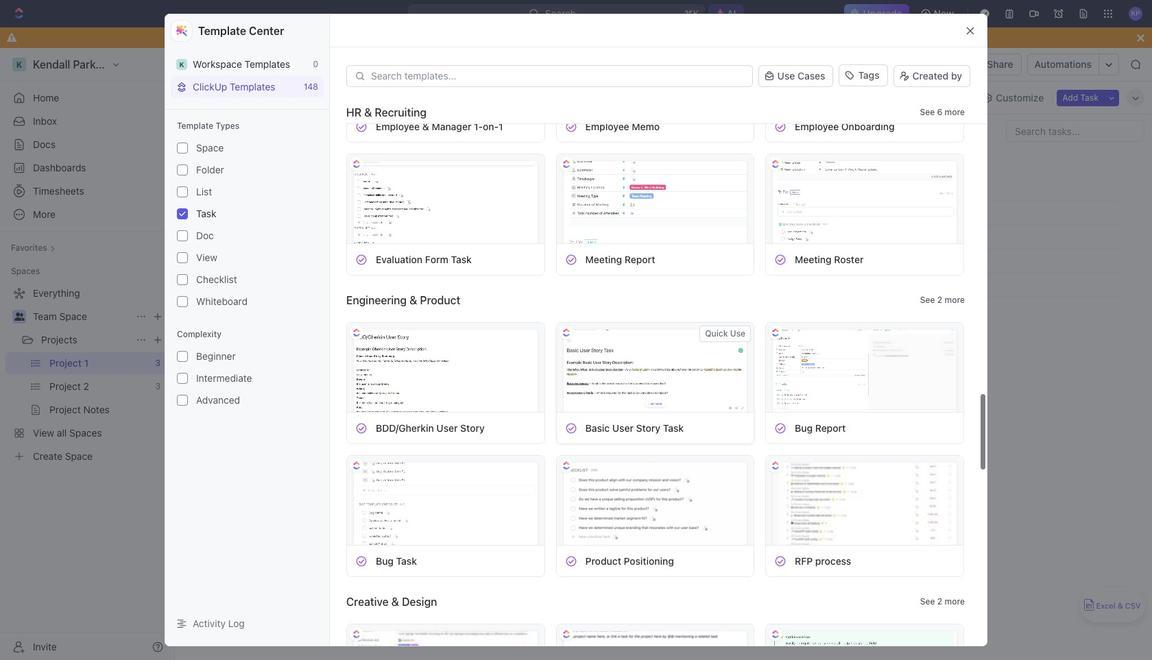 Task type: vqa. For each thing, say whether or not it's contained in the screenshot.
the right Story
yes



Task type: describe. For each thing, give the bounding box(es) containing it.
bug report
[[795, 420, 846, 431]]

Advanced checkbox
[[177, 395, 188, 406]]

user for basic
[[613, 420, 634, 431]]

employee memo
[[586, 118, 660, 129]]

& for design
[[392, 593, 399, 606]]

1-
[[474, 118, 483, 129]]

task template element for basic user story task
[[565, 420, 577, 432]]

add task
[[1063, 92, 1099, 103]]

intermediate
[[196, 373, 252, 384]]

more for hr & recruiting
[[945, 107, 965, 117]]

created by button
[[894, 65, 971, 87]]

product positioning
[[586, 553, 674, 564]]

to
[[226, 163, 237, 173]]

add
[[1063, 92, 1079, 103]]

do
[[239, 163, 252, 173]]

positioning
[[624, 553, 674, 564]]

hr
[[346, 106, 362, 119]]

task template image for bug task
[[355, 553, 368, 565]]

1 vertical spatial list
[[196, 186, 212, 198]]

evaluation
[[376, 251, 423, 262]]

manager
[[432, 118, 472, 129]]

created by button
[[894, 65, 971, 87]]

employee for employee & manager 1-on-1
[[376, 118, 420, 129]]

task template image for employee memo
[[565, 118, 577, 130]]

upgrade
[[863, 8, 903, 19]]

whiteboard
[[196, 296, 248, 307]]

0 horizontal spatial team space link
[[33, 306, 130, 328]]

template center
[[198, 25, 284, 37]]

rfp
[[795, 553, 813, 564]]

tags
[[859, 69, 880, 81]]

complexity
[[177, 329, 222, 340]]

meeting for meeting report
[[586, 251, 622, 262]]

task template element for meeting roster
[[775, 251, 787, 263]]

upgrade link
[[844, 4, 909, 23]]

task template element for rfp process
[[775, 553, 787, 565]]

dashboards link
[[5, 157, 169, 179]]

cases
[[798, 70, 826, 82]]

creative & design
[[346, 593, 437, 606]]

templates for clickup templates
[[230, 81, 275, 93]]

search...
[[546, 8, 585, 19]]

docs
[[33, 139, 56, 150]]

home
[[33, 92, 59, 104]]

creative
[[346, 593, 389, 606]]

task inside add task button
[[1081, 92, 1099, 103]]

1 horizontal spatial projects
[[283, 58, 319, 70]]

task template element for bdd/gherkin user story
[[355, 420, 368, 432]]

projects inside sidebar navigation
[[41, 334, 77, 346]]

calendar link
[[295, 88, 338, 107]]

Whiteboard checkbox
[[177, 296, 188, 307]]

template for template center
[[198, 25, 246, 37]]

new
[[934, 8, 954, 19]]

calendar
[[298, 92, 338, 103]]

template types
[[177, 121, 240, 131]]

task template image for basic
[[565, 420, 577, 432]]

0 vertical spatial space
[[227, 58, 254, 70]]

see 6 more
[[920, 107, 965, 117]]

meeting roster
[[795, 251, 864, 262]]

onboarding
[[842, 118, 895, 129]]

Intermediate checkbox
[[177, 373, 188, 384]]

Checklist checkbox
[[177, 274, 188, 285]]

task template image for product positioning
[[565, 553, 577, 565]]

1 horizontal spatial team space link
[[183, 56, 258, 73]]

invite
[[33, 641, 57, 653]]

excel & csv link
[[1081, 589, 1146, 623]]

& for csv
[[1118, 602, 1124, 611]]

task template element for product positioning
[[565, 553, 577, 565]]

engineering
[[346, 292, 407, 304]]

team space inside sidebar navigation
[[33, 311, 87, 322]]

automations button
[[1028, 54, 1099, 75]]

activity
[[193, 618, 226, 630]]

k
[[179, 60, 184, 68]]

to do
[[226, 163, 252, 173]]

task template element for bug report
[[775, 420, 787, 432]]

project 1 link
[[331, 56, 391, 73]]

timesheets link
[[5, 180, 169, 202]]

quick
[[705, 326, 728, 336]]

on-
[[483, 118, 499, 129]]

engineering & product
[[346, 292, 461, 304]]

employee for employee onboarding
[[795, 118, 839, 129]]

add task button
[[1057, 90, 1105, 106]]

log
[[228, 618, 245, 630]]

0
[[313, 59, 318, 69]]

timesheets
[[33, 185, 84, 197]]

design
[[402, 593, 437, 606]]

⌘k
[[685, 8, 700, 19]]

meeting for meeting roster
[[795, 251, 832, 262]]

& for recruiting
[[364, 106, 372, 119]]

Search tasks... text field
[[1007, 121, 1144, 141]]

dashboards
[[33, 162, 86, 174]]

automations
[[1035, 58, 1092, 70]]

report for bug report
[[816, 420, 846, 431]]

148
[[304, 82, 318, 92]]

project
[[348, 58, 381, 70]]

space inside tree
[[59, 311, 87, 322]]

task template element for meeting report
[[565, 251, 577, 263]]

recruiting
[[375, 106, 427, 119]]

employee & manager 1-on-1
[[376, 118, 503, 129]]

bug for bug report
[[795, 420, 813, 431]]

use inside button
[[778, 70, 795, 82]]

advanced
[[196, 395, 240, 406]]

share button
[[979, 54, 1022, 75]]

see 2 more button for engineering & product
[[915, 290, 971, 306]]

0 vertical spatial projects link
[[266, 56, 323, 73]]

see for design
[[921, 594, 935, 604]]

& for product
[[410, 292, 417, 304]]

use cases
[[778, 70, 826, 82]]

Space checkbox
[[177, 143, 188, 154]]

2 for engineering & product
[[938, 292, 943, 303]]

more for creative & design
[[945, 594, 965, 604]]

bug task
[[376, 553, 417, 564]]

bug for bug task
[[376, 553, 394, 564]]

project 1
[[348, 58, 388, 70]]

1 vertical spatial product
[[586, 553, 621, 564]]

meeting report
[[586, 251, 655, 262]]

bdd/gherkin
[[376, 420, 434, 431]]

hr & recruiting
[[346, 106, 427, 119]]

new button
[[915, 3, 963, 25]]

folder
[[196, 164, 224, 176]]



Task type: locate. For each thing, give the bounding box(es) containing it.
use cases button
[[759, 65, 834, 87]]

& left csv
[[1118, 602, 1124, 611]]

user right bdd/gherkin
[[437, 420, 458, 431]]

1 vertical spatial bug
[[376, 553, 394, 564]]

see 2 more for creative & design
[[921, 594, 965, 604]]

story for bdd/gherkin user story
[[460, 420, 485, 431]]

task template element for evaluation form task
[[355, 251, 368, 263]]

user group image inside sidebar navigation
[[14, 313, 24, 321]]

1 horizontal spatial user
[[613, 420, 634, 431]]

1 right 1-
[[499, 118, 503, 129]]

Beginner checkbox
[[177, 351, 188, 362]]

& left design at the bottom of the page
[[392, 593, 399, 606]]

2 / from the left
[[326, 58, 328, 70]]

1 story from the left
[[460, 420, 485, 431]]

2 horizontal spatial space
[[227, 58, 254, 70]]

1 see from the top
[[920, 107, 935, 117]]

task template element left the bug report
[[775, 420, 787, 432]]

2 for creative & design
[[938, 594, 943, 604]]

task template image left the bug report
[[775, 420, 787, 432]]

use inside "button"
[[730, 326, 746, 336]]

tree containing team space
[[5, 283, 169, 468]]

0 horizontal spatial /
[[261, 58, 263, 70]]

1 horizontal spatial /
[[326, 58, 328, 70]]

1 vertical spatial projects link
[[41, 329, 130, 351]]

customize
[[996, 92, 1044, 103]]

& right hr
[[364, 106, 372, 119]]

task template element for employee onboarding
[[775, 118, 787, 130]]

list down workspace templates
[[256, 92, 272, 103]]

task
[[1081, 92, 1099, 103], [196, 208, 216, 220], [451, 251, 472, 262], [663, 420, 684, 431], [396, 553, 417, 564]]

favorites button
[[5, 240, 61, 257]]

user group image down spaces in the left of the page
[[14, 313, 24, 321]]

0 vertical spatial more
[[945, 107, 965, 117]]

/ down center
[[261, 58, 263, 70]]

task template image left assignees on the top
[[565, 118, 577, 130]]

task template image for bug report
[[775, 420, 787, 432]]

task template image left rfp
[[775, 553, 787, 565]]

task template element left rfp
[[775, 553, 787, 565]]

workspace templates
[[193, 58, 290, 70]]

task template image
[[355, 118, 368, 130], [565, 118, 577, 130], [775, 251, 787, 263], [775, 420, 787, 432], [355, 553, 368, 565], [565, 553, 577, 565], [775, 553, 787, 565]]

/ right 0
[[326, 58, 328, 70]]

template up the space option
[[177, 121, 213, 131]]

tags button
[[839, 64, 888, 86]]

0 vertical spatial report
[[625, 251, 655, 262]]

0 vertical spatial product
[[420, 292, 461, 304]]

templates for workspace templates
[[245, 58, 290, 70]]

0 vertical spatial use
[[778, 70, 795, 82]]

report for meeting report
[[625, 251, 655, 262]]

2 vertical spatial more
[[945, 594, 965, 604]]

2 2 from the top
[[938, 594, 943, 604]]

user group image right k
[[188, 61, 196, 68]]

1 user from the left
[[437, 420, 458, 431]]

inbox link
[[5, 110, 169, 132]]

employee
[[376, 118, 420, 129], [586, 118, 630, 129], [795, 118, 839, 129]]

3 employee from the left
[[795, 118, 839, 129]]

activity log button
[[171, 613, 324, 635]]

0 vertical spatial 2
[[938, 292, 943, 303]]

0 vertical spatial templates
[[245, 58, 290, 70]]

1 vertical spatial see
[[921, 292, 935, 303]]

task template image for evaluation
[[355, 251, 368, 263]]

task template element for employee & manager 1-on-1
[[355, 118, 368, 130]]

list link
[[253, 88, 272, 107]]

1 vertical spatial more
[[945, 292, 965, 303]]

0 vertical spatial list
[[256, 92, 272, 103]]

product down form
[[420, 292, 461, 304]]

0 horizontal spatial projects link
[[41, 329, 130, 351]]

1 more from the top
[[945, 107, 965, 117]]

task template image for bdd/gherkin
[[355, 420, 368, 432]]

quick use
[[705, 326, 746, 336]]

tree
[[5, 283, 169, 468]]

tree inside sidebar navigation
[[5, 283, 169, 468]]

0 horizontal spatial story
[[460, 420, 485, 431]]

1 vertical spatial team
[[33, 311, 57, 322]]

0 vertical spatial see 2 more
[[921, 292, 965, 303]]

created
[[913, 70, 949, 82]]

product
[[420, 292, 461, 304], [586, 553, 621, 564]]

kendall parks's workspace, , element
[[176, 59, 187, 70]]

task template image for rfp process
[[775, 553, 787, 565]]

& left manager
[[422, 118, 429, 129]]

Search templates... text field
[[371, 71, 745, 82]]

task template element left the basic
[[565, 420, 577, 432]]

inbox
[[33, 115, 57, 127]]

customize button
[[978, 88, 1048, 107]]

1 horizontal spatial 1
[[499, 118, 503, 129]]

activity log
[[193, 618, 245, 630]]

space
[[227, 58, 254, 70], [196, 142, 224, 154], [59, 311, 87, 322]]

1 vertical spatial see 2 more button
[[915, 591, 971, 608]]

task template element for bug task
[[355, 553, 368, 565]]

clickup
[[193, 81, 227, 93]]

process
[[816, 553, 852, 564]]

task template image left recruiting
[[355, 118, 368, 130]]

story right bdd/gherkin
[[460, 420, 485, 431]]

& right engineering
[[410, 292, 417, 304]]

team
[[200, 58, 224, 70], [33, 311, 57, 322]]

basic user story task
[[586, 420, 684, 431]]

1 vertical spatial report
[[816, 420, 846, 431]]

3 see from the top
[[921, 594, 935, 604]]

0 horizontal spatial report
[[625, 251, 655, 262]]

home link
[[5, 87, 169, 109]]

0 horizontal spatial team space
[[33, 311, 87, 322]]

see for product
[[921, 292, 935, 303]]

template
[[198, 25, 246, 37], [177, 121, 213, 131]]

2 more from the top
[[945, 292, 965, 303]]

1 / from the left
[[261, 58, 263, 70]]

view
[[196, 252, 218, 263]]

templates down center
[[245, 58, 290, 70]]

1 vertical spatial templates
[[230, 81, 275, 93]]

template up workspace
[[198, 25, 246, 37]]

docs link
[[5, 134, 169, 156]]

0 horizontal spatial 1
[[383, 58, 388, 70]]

1 vertical spatial 2
[[938, 594, 943, 604]]

1 vertical spatial see 2 more
[[921, 594, 965, 604]]

task template image left bdd/gherkin
[[355, 420, 368, 432]]

by
[[951, 70, 963, 82]]

2 meeting from the left
[[795, 251, 832, 262]]

0 vertical spatial user group image
[[188, 61, 196, 68]]

favorites
[[11, 243, 47, 253]]

0 vertical spatial team
[[200, 58, 224, 70]]

beginner
[[196, 351, 236, 362]]

tags button
[[839, 64, 888, 88]]

1 horizontal spatial employee
[[586, 118, 630, 129]]

clickup templates
[[193, 81, 275, 93]]

task template image left evaluation
[[355, 251, 368, 263]]

form
[[425, 251, 449, 262]]

team space down spaces in the left of the page
[[33, 311, 87, 322]]

evaluation form task
[[376, 251, 472, 262]]

1 vertical spatial template
[[177, 121, 213, 131]]

task template image for employee
[[775, 118, 787, 130]]

View checkbox
[[177, 252, 188, 263]]

1 see 2 more from the top
[[921, 292, 965, 303]]

projects
[[283, 58, 319, 70], [41, 334, 77, 346]]

see for recruiting
[[920, 107, 935, 117]]

1 2 from the top
[[938, 292, 943, 303]]

0 horizontal spatial list
[[196, 186, 212, 198]]

0 vertical spatial team space link
[[183, 56, 258, 73]]

1 see 2 more button from the top
[[915, 290, 971, 306]]

1 vertical spatial projects
[[41, 334, 77, 346]]

&
[[364, 106, 372, 119], [422, 118, 429, 129], [410, 292, 417, 304], [392, 593, 399, 606], [1118, 602, 1124, 611]]

user
[[437, 420, 458, 431], [613, 420, 634, 431]]

csv
[[1126, 602, 1141, 611]]

task template element left meeting report
[[565, 251, 577, 263]]

Task checkbox
[[177, 209, 188, 220]]

employee right hr
[[376, 118, 420, 129]]

employee left memo
[[586, 118, 630, 129]]

1 horizontal spatial projects link
[[266, 56, 323, 73]]

task template element
[[355, 118, 368, 130], [565, 118, 577, 130], [775, 118, 787, 130], [355, 251, 368, 263], [565, 251, 577, 263], [775, 251, 787, 263], [355, 420, 368, 432], [565, 420, 577, 432], [775, 420, 787, 432], [355, 553, 368, 565], [565, 553, 577, 565], [775, 553, 787, 565]]

task template element left bdd/gherkin
[[355, 420, 368, 432]]

task template image left meeting roster
[[775, 251, 787, 263]]

& for manager
[[422, 118, 429, 129]]

0 vertical spatial template
[[198, 25, 246, 37]]

board link
[[201, 88, 231, 107]]

1 horizontal spatial product
[[586, 553, 621, 564]]

team space link
[[183, 56, 258, 73], [33, 306, 130, 328]]

task template element left product positioning
[[565, 553, 577, 565]]

team space up clickup templates
[[200, 58, 254, 70]]

bug
[[795, 420, 813, 431], [376, 553, 394, 564]]

2 vertical spatial space
[[59, 311, 87, 322]]

meeting
[[586, 251, 622, 262], [795, 251, 832, 262]]

0 horizontal spatial employee
[[376, 118, 420, 129]]

task template image for employee & manager 1-on-1
[[355, 118, 368, 130]]

task template image down use cases dropdown button
[[775, 118, 787, 130]]

task template element left meeting roster
[[775, 251, 787, 263]]

task template image left bug task
[[355, 553, 368, 565]]

2
[[938, 292, 943, 303], [938, 594, 943, 604]]

0 horizontal spatial projects
[[41, 334, 77, 346]]

2 horizontal spatial employee
[[795, 118, 839, 129]]

2 see 2 more from the top
[[921, 594, 965, 604]]

task template image
[[775, 118, 787, 130], [355, 251, 368, 263], [565, 251, 577, 263], [355, 420, 368, 432], [565, 420, 577, 432]]

created by
[[913, 70, 963, 82]]

1 horizontal spatial report
[[816, 420, 846, 431]]

team space
[[200, 58, 254, 70], [33, 311, 87, 322]]

0 vertical spatial projects
[[283, 58, 319, 70]]

1 horizontal spatial use
[[778, 70, 795, 82]]

templates
[[245, 58, 290, 70], [230, 81, 275, 93]]

quick use button
[[700, 323, 751, 340]]

1 right project
[[383, 58, 388, 70]]

1 vertical spatial team space link
[[33, 306, 130, 328]]

task template element left evaluation
[[355, 251, 368, 263]]

team up clickup at the left of page
[[200, 58, 224, 70]]

see 2 more for engineering & product
[[921, 292, 965, 303]]

1 horizontal spatial team
[[200, 58, 224, 70]]

see inside 'button'
[[920, 107, 935, 117]]

1 meeting from the left
[[586, 251, 622, 262]]

1 horizontal spatial team space
[[200, 58, 254, 70]]

1 vertical spatial space
[[196, 142, 224, 154]]

1 horizontal spatial list
[[256, 92, 272, 103]]

0 horizontal spatial product
[[420, 292, 461, 304]]

0 horizontal spatial bug
[[376, 553, 394, 564]]

0 horizontal spatial use
[[730, 326, 746, 336]]

excel
[[1097, 602, 1116, 611]]

task template element left assignees on the top
[[565, 118, 577, 130]]

report
[[625, 251, 655, 262], [816, 420, 846, 431]]

see
[[920, 107, 935, 117], [921, 292, 935, 303], [921, 594, 935, 604]]

assignees button
[[563, 123, 627, 139]]

6
[[937, 107, 943, 117]]

2 story from the left
[[636, 420, 661, 431]]

see 2 more button for creative & design
[[915, 591, 971, 608]]

1 vertical spatial 1
[[499, 118, 503, 129]]

sidebar navigation
[[0, 48, 175, 661]]

1 horizontal spatial bug
[[795, 420, 813, 431]]

story for basic user story task
[[636, 420, 661, 431]]

0 horizontal spatial team
[[33, 311, 57, 322]]

employee down 'cases'
[[795, 118, 839, 129]]

task template element down use cases dropdown button
[[775, 118, 787, 130]]

task template image for meeting
[[565, 251, 577, 263]]

assignees
[[580, 126, 621, 136]]

2 see 2 more button from the top
[[915, 591, 971, 608]]

team down spaces in the left of the page
[[33, 311, 57, 322]]

user right the basic
[[613, 420, 634, 431]]

task template element left bug task
[[355, 553, 368, 565]]

task template element for employee memo
[[565, 118, 577, 130]]

template for template types
[[177, 121, 213, 131]]

projects link inside tree
[[41, 329, 130, 351]]

1 employee from the left
[[376, 118, 420, 129]]

see 6 more button
[[915, 104, 971, 121]]

story right the basic
[[636, 420, 661, 431]]

use right quick
[[730, 326, 746, 336]]

task template image left product positioning
[[565, 553, 577, 565]]

excel & csv
[[1097, 602, 1141, 611]]

memo
[[632, 118, 660, 129]]

0 horizontal spatial user
[[437, 420, 458, 431]]

bdd/gherkin user story
[[376, 420, 485, 431]]

2 see from the top
[[921, 292, 935, 303]]

types
[[216, 121, 240, 131]]

task template image for meeting roster
[[775, 251, 787, 263]]

use cases button
[[759, 64, 834, 88]]

roster
[[834, 251, 864, 262]]

1 horizontal spatial meeting
[[795, 251, 832, 262]]

task template element left recruiting
[[355, 118, 368, 130]]

Folder checkbox
[[177, 165, 188, 176]]

1 vertical spatial team space
[[33, 311, 87, 322]]

0 vertical spatial see
[[920, 107, 935, 117]]

employee for employee memo
[[586, 118, 630, 129]]

workspace
[[193, 58, 242, 70]]

0 horizontal spatial meeting
[[586, 251, 622, 262]]

0 vertical spatial see 2 more button
[[915, 290, 971, 306]]

product left positioning
[[586, 553, 621, 564]]

templates down workspace templates
[[230, 81, 275, 93]]

2 user from the left
[[613, 420, 634, 431]]

more inside 'button'
[[945, 107, 965, 117]]

basic
[[586, 420, 610, 431]]

task template image left the basic
[[565, 420, 577, 432]]

/
[[261, 58, 263, 70], [326, 58, 328, 70]]

0 vertical spatial 1
[[383, 58, 388, 70]]

1 horizontal spatial space
[[196, 142, 224, 154]]

story
[[460, 420, 485, 431], [636, 420, 661, 431]]

Doc checkbox
[[177, 231, 188, 242]]

0 vertical spatial team space
[[200, 58, 254, 70]]

user group image
[[188, 61, 196, 68], [14, 313, 24, 321]]

1 horizontal spatial user group image
[[188, 61, 196, 68]]

1 vertical spatial user group image
[[14, 313, 24, 321]]

user for bdd/gherkin
[[437, 420, 458, 431]]

task template image left meeting report
[[565, 251, 577, 263]]

0 horizontal spatial user group image
[[14, 313, 24, 321]]

Milestone Name text field
[[246, 274, 647, 296]]

2 vertical spatial see
[[921, 594, 935, 604]]

0 vertical spatial bug
[[795, 420, 813, 431]]

projects link
[[266, 56, 323, 73], [41, 329, 130, 351]]

spaces
[[11, 266, 40, 276]]

rfp process
[[795, 553, 852, 564]]

team inside sidebar navigation
[[33, 311, 57, 322]]

2 employee from the left
[[586, 118, 630, 129]]

more for engineering & product
[[945, 292, 965, 303]]

1 vertical spatial use
[[730, 326, 746, 336]]

1 horizontal spatial story
[[636, 420, 661, 431]]

use left 'cases'
[[778, 70, 795, 82]]

3 more from the top
[[945, 594, 965, 604]]

list right the list option
[[196, 186, 212, 198]]

0 horizontal spatial space
[[59, 311, 87, 322]]

List checkbox
[[177, 187, 188, 198]]



